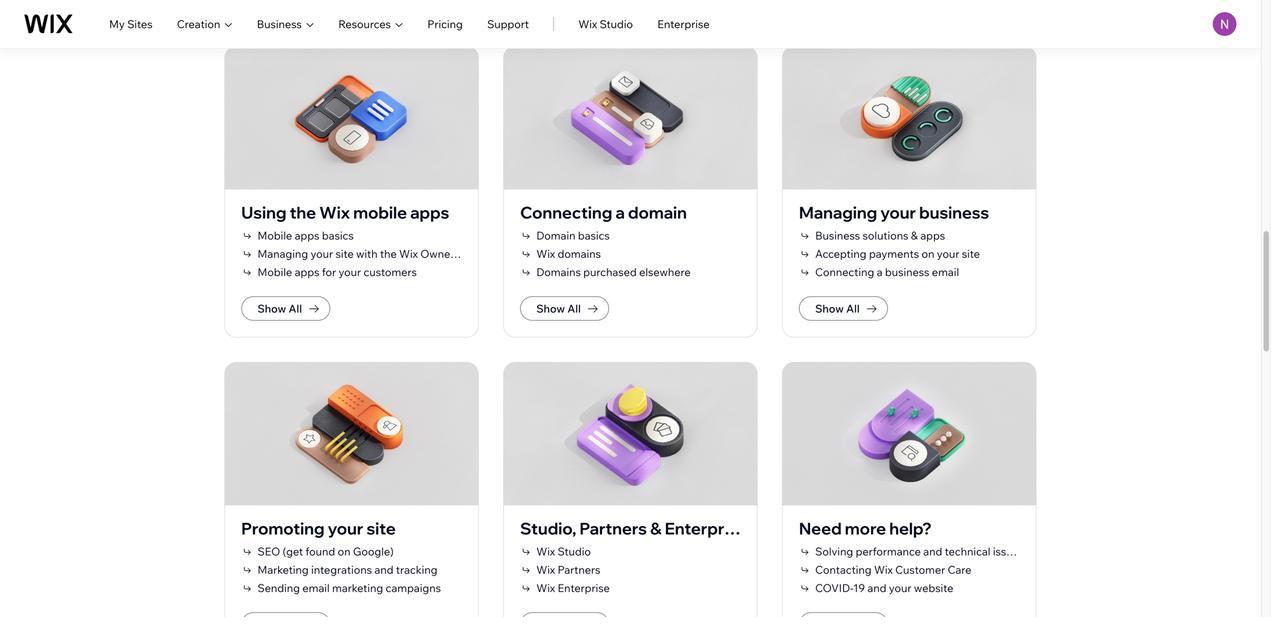 Task type: describe. For each thing, give the bounding box(es) containing it.
connecting a domain
[[520, 202, 687, 223]]

purchased
[[584, 265, 637, 279]]

promoting your site topic image image
[[224, 362, 479, 506]]

wix enterprise link
[[520, 580, 610, 597]]

mobile for mobile apps for your customers
[[258, 265, 292, 279]]

seo
[[258, 545, 280, 559]]

contacting wix customer care link
[[799, 562, 972, 578]]

managing your business topic image image
[[782, 46, 1037, 190]]

need
[[799, 519, 842, 539]]

mobile apps basics link
[[241, 228, 354, 244]]

mobile apps for your customers link
[[241, 264, 417, 280]]

1 vertical spatial wix studio link
[[520, 544, 591, 560]]

mobile
[[353, 202, 407, 223]]

wix domains link
[[520, 246, 601, 262]]

your down managing your site with the wix owner app "link"
[[339, 265, 361, 279]]

elsewhere
[[639, 265, 691, 279]]

with
[[356, 247, 378, 261]]

using the wix mobile apps topic image image
[[224, 46, 479, 190]]

0 horizontal spatial the
[[290, 202, 316, 223]]

wix inside "link"
[[399, 247, 418, 261]]

accepting
[[816, 247, 867, 261]]

pricing link
[[428, 16, 463, 32]]

domain
[[537, 229, 576, 242]]

0 vertical spatial enterprise
[[658, 17, 710, 31]]

support link
[[487, 16, 529, 32]]

customer
[[896, 563, 946, 577]]

wix partners
[[537, 563, 601, 577]]

need more help? link
[[799, 518, 932, 544]]

domains purchased elsewhere
[[537, 265, 691, 279]]

& for partners
[[650, 519, 662, 539]]

contacting
[[816, 563, 872, 577]]

issues
[[993, 545, 1025, 559]]

apps up owner
[[410, 202, 450, 223]]

mobile for mobile apps basics
[[258, 229, 292, 242]]

business solutions & apps link
[[799, 228, 946, 244]]

connecting a domain link
[[520, 202, 687, 228]]

1 horizontal spatial studio
[[600, 17, 633, 31]]

covid-
[[816, 582, 854, 595]]

& for solutions
[[911, 229, 918, 242]]

connecting a business email
[[816, 265, 960, 279]]

0 vertical spatial on
[[922, 247, 935, 261]]

business for business
[[257, 17, 302, 31]]

tracking
[[396, 563, 438, 577]]

1 vertical spatial wix studio
[[537, 545, 591, 559]]

covid-19 and your website
[[816, 582, 954, 595]]

and for 19
[[868, 582, 887, 595]]

for
[[322, 265, 336, 279]]

your down 'contacting wix customer care'
[[889, 582, 912, 595]]

studio, partners & enterprise topic image image
[[503, 362, 758, 506]]

contacting wix customer care
[[816, 563, 972, 577]]

using the wix mobile apps link
[[241, 202, 450, 228]]

all for using
[[289, 302, 302, 316]]

support
[[487, 17, 529, 31]]

show all button for managing
[[799, 297, 889, 321]]

resources button
[[339, 16, 403, 32]]

google)
[[353, 545, 394, 559]]

accepting payments on your site
[[816, 247, 981, 261]]

performance
[[856, 545, 921, 559]]

sending
[[258, 582, 300, 595]]

wix domains
[[537, 247, 601, 261]]

apps up accepting payments on your site
[[921, 229, 946, 242]]

campaigns
[[386, 582, 441, 595]]

and for integrations
[[375, 563, 394, 577]]

sending email marketing campaigns link
[[241, 580, 441, 597]]

your up solutions
[[881, 202, 916, 223]]

using the wix mobile apps
[[241, 202, 450, 223]]

solving performance and technical issues link
[[799, 544, 1025, 560]]

show for connecting
[[537, 302, 565, 316]]

1 basics from the left
[[322, 229, 354, 242]]

1 vertical spatial email
[[303, 582, 330, 595]]

connecting a business email link
[[799, 264, 960, 280]]

domain basics
[[537, 229, 610, 242]]

need more help?
[[799, 519, 932, 539]]

resources
[[339, 17, 391, 31]]

mobile apps basics
[[258, 229, 354, 242]]

customers
[[364, 265, 417, 279]]

owner
[[421, 247, 455, 261]]

studio, partners & enterprise
[[520, 519, 747, 539]]

and for performance
[[924, 545, 943, 559]]

care
[[948, 563, 972, 577]]

show all button for using
[[241, 297, 331, 321]]

domain
[[628, 202, 687, 223]]

your right payments
[[937, 247, 960, 261]]

using
[[241, 202, 287, 223]]

apps up mobile apps for your customers link
[[295, 229, 320, 242]]

wix partners link
[[520, 562, 601, 578]]

creation
[[177, 17, 220, 31]]

wix enterprise
[[537, 582, 610, 595]]

show all link for managing
[[799, 297, 889, 321]]

promoting your site
[[241, 519, 396, 539]]

solutions
[[863, 229, 909, 242]]

integrations
[[311, 563, 372, 577]]

my sites link
[[109, 16, 153, 32]]

domains
[[537, 265, 581, 279]]

show all button for connecting
[[520, 297, 610, 321]]

managing your business link
[[799, 202, 990, 228]]

marketing integrations and tracking
[[258, 563, 438, 577]]

sending email marketing campaigns
[[258, 582, 441, 595]]

all for managing
[[847, 302, 860, 316]]

seo (get found on google) link
[[241, 544, 394, 560]]

need more help? topic image image
[[782, 362, 1037, 506]]

marketing
[[332, 582, 383, 595]]

promoting
[[241, 519, 325, 539]]

mobile apps for your customers
[[258, 265, 417, 279]]

enterprise link
[[658, 16, 710, 32]]

2 horizontal spatial site
[[962, 247, 981, 261]]

studio,
[[520, 519, 577, 539]]

show all link for using
[[241, 297, 331, 321]]



Task type: vqa. For each thing, say whether or not it's contained in the screenshot.
Wix Partners
yes



Task type: locate. For each thing, give the bounding box(es) containing it.
1 horizontal spatial managing
[[799, 202, 878, 223]]

business for business solutions & apps
[[816, 229, 861, 242]]

domains purchased elsewhere link
[[520, 264, 691, 280]]

all down "domains"
[[568, 302, 581, 316]]

basics down connecting a domain link
[[578, 229, 610, 242]]

on right payments
[[922, 247, 935, 261]]

app
[[457, 247, 477, 261]]

solving
[[816, 545, 854, 559]]

and right 19
[[868, 582, 887, 595]]

0 horizontal spatial site
[[336, 247, 354, 261]]

2 horizontal spatial show all button
[[799, 297, 889, 321]]

2 show all link from the left
[[520, 297, 610, 321]]

mobile inside the mobile apps basics link
[[258, 229, 292, 242]]

accepting payments on your site link
[[799, 246, 981, 262]]

0 vertical spatial email
[[932, 265, 960, 279]]

0 vertical spatial business
[[257, 17, 302, 31]]

partners
[[580, 519, 647, 539], [558, 563, 601, 577]]

0 horizontal spatial all
[[289, 302, 302, 316]]

0 horizontal spatial and
[[375, 563, 394, 577]]

profile image image
[[1213, 12, 1237, 36]]

partners up wix partners
[[580, 519, 647, 539]]

19
[[854, 582, 865, 595]]

apps left "for"
[[295, 265, 320, 279]]

connecting
[[520, 202, 613, 223], [816, 265, 875, 279]]

a for domain
[[616, 202, 625, 223]]

show all link down connecting a business email link
[[799, 297, 889, 321]]

1 horizontal spatial business
[[816, 229, 861, 242]]

1 horizontal spatial site
[[367, 519, 396, 539]]

and
[[924, 545, 943, 559], [375, 563, 394, 577], [868, 582, 887, 595]]

3 show all button from the left
[[799, 297, 889, 321]]

business inside business dropdown button
[[257, 17, 302, 31]]

and up the customer
[[924, 545, 943, 559]]

0 vertical spatial partners
[[580, 519, 647, 539]]

connecting for connecting a domain
[[520, 202, 613, 223]]

show for using
[[258, 302, 286, 316]]

wix studio link
[[579, 16, 633, 32], [520, 544, 591, 560]]

my
[[109, 17, 125, 31]]

show all for managing
[[816, 302, 860, 316]]

1 horizontal spatial a
[[877, 265, 883, 279]]

0 horizontal spatial show all
[[258, 302, 302, 316]]

connecting for connecting a business email
[[816, 265, 875, 279]]

sites
[[127, 17, 153, 31]]

studio up wix partners
[[558, 545, 591, 559]]

0 horizontal spatial a
[[616, 202, 625, 223]]

2 show from the left
[[537, 302, 565, 316]]

show all down mobile apps for your customers link
[[258, 302, 302, 316]]

marketing integrations and tracking link
[[241, 562, 438, 578]]

help?
[[890, 519, 932, 539]]

wix studio
[[579, 17, 633, 31], [537, 545, 591, 559]]

mobile down the mobile apps basics link
[[258, 265, 292, 279]]

2 vertical spatial and
[[868, 582, 887, 595]]

1 horizontal spatial &
[[911, 229, 918, 242]]

3 show all link from the left
[[799, 297, 889, 321]]

connecting a domain topic image image
[[503, 46, 758, 190]]

1 horizontal spatial show
[[537, 302, 565, 316]]

show all link down "domains"
[[520, 297, 610, 321]]

solving performance and technical issues
[[816, 545, 1025, 559]]

2 horizontal spatial all
[[847, 302, 860, 316]]

0 vertical spatial and
[[924, 545, 943, 559]]

2 horizontal spatial show all link
[[799, 297, 889, 321]]

1 vertical spatial managing
[[258, 247, 308, 261]]

0 vertical spatial a
[[616, 202, 625, 223]]

site for managing your site with the wix owner app
[[336, 247, 354, 261]]

show all for using
[[258, 302, 302, 316]]

1 vertical spatial connecting
[[816, 265, 875, 279]]

2 basics from the left
[[578, 229, 610, 242]]

1 horizontal spatial basics
[[578, 229, 610, 242]]

show for managing
[[816, 302, 844, 316]]

0 horizontal spatial managing
[[258, 247, 308, 261]]

wix
[[579, 17, 598, 31], [319, 202, 350, 223], [399, 247, 418, 261], [537, 247, 555, 261], [537, 545, 555, 559], [537, 563, 555, 577], [875, 563, 893, 577], [537, 582, 555, 595]]

all down connecting a business email link
[[847, 302, 860, 316]]

2 show all from the left
[[537, 302, 581, 316]]

1 vertical spatial on
[[338, 545, 351, 559]]

basics
[[322, 229, 354, 242], [578, 229, 610, 242]]

0 horizontal spatial studio
[[558, 545, 591, 559]]

show all button down "for"
[[241, 297, 331, 321]]

business for your
[[920, 202, 990, 223]]

show all button down "domains"
[[520, 297, 610, 321]]

2 horizontal spatial show
[[816, 302, 844, 316]]

1 vertical spatial business
[[816, 229, 861, 242]]

managing for managing your site with the wix owner app
[[258, 247, 308, 261]]

managing inside "link"
[[258, 247, 308, 261]]

mobile
[[258, 229, 292, 242], [258, 265, 292, 279]]

show all for connecting
[[537, 302, 581, 316]]

0 horizontal spatial show all link
[[241, 297, 331, 321]]

website
[[914, 582, 954, 595]]

1 horizontal spatial show all
[[537, 302, 581, 316]]

1 show from the left
[[258, 302, 286, 316]]

business button
[[257, 16, 314, 32]]

&
[[911, 229, 918, 242], [650, 519, 662, 539]]

1 vertical spatial partners
[[558, 563, 601, 577]]

a
[[616, 202, 625, 223], [877, 265, 883, 279]]

a down accepting payments on your site link
[[877, 265, 883, 279]]

on up integrations
[[338, 545, 351, 559]]

all
[[289, 302, 302, 316], [568, 302, 581, 316], [847, 302, 860, 316]]

the inside "link"
[[380, 247, 397, 261]]

show all link
[[241, 297, 331, 321], [520, 297, 610, 321], [799, 297, 889, 321]]

0 vertical spatial managing
[[799, 202, 878, 223]]

your up "for"
[[311, 247, 333, 261]]

site for promoting your site
[[367, 519, 396, 539]]

0 vertical spatial the
[[290, 202, 316, 223]]

your up seo (get found on google)
[[328, 519, 363, 539]]

domain basics link
[[520, 228, 610, 244]]

found
[[306, 545, 335, 559]]

business inside 'business solutions & apps' link
[[816, 229, 861, 242]]

promoting your site link
[[241, 518, 396, 544]]

connecting down accepting
[[816, 265, 875, 279]]

managing for managing your business
[[799, 202, 878, 223]]

show all link for connecting
[[520, 297, 610, 321]]

1 vertical spatial and
[[375, 563, 394, 577]]

1 vertical spatial mobile
[[258, 265, 292, 279]]

connecting up domain basics link
[[520, 202, 613, 223]]

and down google)
[[375, 563, 394, 577]]

managing your business
[[799, 202, 990, 223]]

show all link down "for"
[[241, 297, 331, 321]]

the up mobile apps basics
[[290, 202, 316, 223]]

mobile inside mobile apps for your customers link
[[258, 265, 292, 279]]

1 vertical spatial studio
[[558, 545, 591, 559]]

0 horizontal spatial email
[[303, 582, 330, 595]]

2 horizontal spatial and
[[924, 545, 943, 559]]

basics down using the wix mobile apps link on the left of the page
[[322, 229, 354, 242]]

a for business
[[877, 265, 883, 279]]

all for connecting
[[568, 302, 581, 316]]

0 horizontal spatial connecting
[[520, 202, 613, 223]]

1 vertical spatial &
[[650, 519, 662, 539]]

studio
[[600, 17, 633, 31], [558, 545, 591, 559]]

0 vertical spatial studio
[[600, 17, 633, 31]]

2 horizontal spatial show all
[[816, 302, 860, 316]]

site inside "link"
[[336, 247, 354, 261]]

3 all from the left
[[847, 302, 860, 316]]

the up customers
[[380, 247, 397, 261]]

your inside "link"
[[311, 247, 333, 261]]

1 show all button from the left
[[241, 297, 331, 321]]

0 vertical spatial mobile
[[258, 229, 292, 242]]

1 vertical spatial the
[[380, 247, 397, 261]]

0 horizontal spatial show all button
[[241, 297, 331, 321]]

3 show from the left
[[816, 302, 844, 316]]

1 show all link from the left
[[241, 297, 331, 321]]

creation button
[[177, 16, 233, 32]]

1 horizontal spatial connecting
[[816, 265, 875, 279]]

0 vertical spatial wix studio link
[[579, 16, 633, 32]]

(get
[[283, 545, 303, 559]]

pricing
[[428, 17, 463, 31]]

managing up 'business solutions & apps' link
[[799, 202, 878, 223]]

0 vertical spatial connecting
[[520, 202, 613, 223]]

0 horizontal spatial basics
[[322, 229, 354, 242]]

more
[[845, 519, 887, 539]]

domains
[[558, 247, 601, 261]]

show all button down connecting a business email link
[[799, 297, 889, 321]]

managing your site with the wix owner app link
[[241, 246, 477, 262]]

marketing
[[258, 563, 309, 577]]

apps
[[410, 202, 450, 223], [295, 229, 320, 242], [921, 229, 946, 242], [295, 265, 320, 279]]

2 mobile from the top
[[258, 265, 292, 279]]

email down the marketing integrations and tracking link
[[303, 582, 330, 595]]

seo (get found on google)
[[258, 545, 394, 559]]

managing your site with the wix owner app
[[258, 247, 477, 261]]

technical
[[945, 545, 991, 559]]

1 horizontal spatial email
[[932, 265, 960, 279]]

email down accepting payments on your site
[[932, 265, 960, 279]]

0 horizontal spatial business
[[257, 17, 302, 31]]

enterprise
[[658, 17, 710, 31], [665, 519, 747, 539], [558, 582, 610, 595]]

partners for studio,
[[580, 519, 647, 539]]

the
[[290, 202, 316, 223], [380, 247, 397, 261]]

on
[[922, 247, 935, 261], [338, 545, 351, 559]]

payments
[[869, 247, 920, 261]]

business for a
[[885, 265, 930, 279]]

1 vertical spatial business
[[885, 265, 930, 279]]

studio left the enterprise 'link'
[[600, 17, 633, 31]]

my sites
[[109, 17, 153, 31]]

a left domain
[[616, 202, 625, 223]]

1 horizontal spatial and
[[868, 582, 887, 595]]

1 horizontal spatial all
[[568, 302, 581, 316]]

1 vertical spatial a
[[877, 265, 883, 279]]

0 horizontal spatial &
[[650, 519, 662, 539]]

1 horizontal spatial the
[[380, 247, 397, 261]]

2 show all button from the left
[[520, 297, 610, 321]]

1 all from the left
[[289, 302, 302, 316]]

1 horizontal spatial on
[[922, 247, 935, 261]]

partners up wix enterprise
[[558, 563, 601, 577]]

3 show all from the left
[[816, 302, 860, 316]]

managing down the mobile apps basics link
[[258, 247, 308, 261]]

studio, partners & enterprise link
[[520, 518, 747, 544]]

0 horizontal spatial show
[[258, 302, 286, 316]]

2 all from the left
[[568, 302, 581, 316]]

0 vertical spatial business
[[920, 202, 990, 223]]

show all down "domains"
[[537, 302, 581, 316]]

0 vertical spatial &
[[911, 229, 918, 242]]

1 horizontal spatial show all link
[[520, 297, 610, 321]]

1 mobile from the top
[[258, 229, 292, 242]]

all down mobile apps for your customers link
[[289, 302, 302, 316]]

1 horizontal spatial show all button
[[520, 297, 610, 321]]

mobile down the using
[[258, 229, 292, 242]]

show all down accepting
[[816, 302, 860, 316]]

0 horizontal spatial on
[[338, 545, 351, 559]]

covid-19 and your website link
[[799, 580, 954, 597]]

email
[[932, 265, 960, 279], [303, 582, 330, 595]]

0 vertical spatial wix studio
[[579, 17, 633, 31]]

business solutions & apps
[[816, 229, 946, 242]]

1 vertical spatial enterprise
[[665, 519, 747, 539]]

2 vertical spatial enterprise
[[558, 582, 610, 595]]

1 show all from the left
[[258, 302, 302, 316]]

partners for wix
[[558, 563, 601, 577]]



